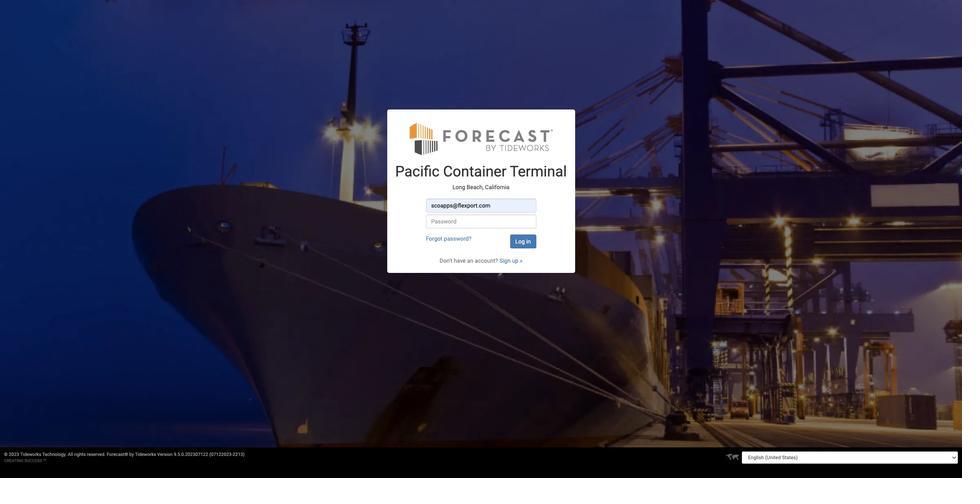 Task type: vqa. For each thing, say whether or not it's contained in the screenshot.
Don't have an account? Sign up »
yes



Task type: locate. For each thing, give the bounding box(es) containing it.
long
[[453, 184, 465, 190]]

log
[[515, 238, 525, 245]]

1 horizontal spatial tideworks
[[135, 452, 156, 457]]

tideworks
[[20, 452, 41, 457], [135, 452, 156, 457]]

by
[[129, 452, 134, 457]]

rights
[[74, 452, 86, 457]]

pacific
[[395, 163, 440, 180]]

Email or username text field
[[426, 199, 536, 212]]

california
[[485, 184, 510, 190]]

all
[[68, 452, 73, 457]]

tideworks right by
[[135, 452, 156, 457]]

tideworks up success
[[20, 452, 41, 457]]

0 horizontal spatial tideworks
[[20, 452, 41, 457]]

©
[[4, 452, 8, 457]]

forgot password? link
[[426, 235, 472, 242]]

2023
[[9, 452, 19, 457]]

forecast® by tideworks image
[[410, 122, 553, 156]]

log in button
[[510, 235, 536, 248]]

password?
[[444, 235, 472, 242]]

up
[[512, 257, 518, 264]]

1 tideworks from the left
[[20, 452, 41, 457]]

© 2023 tideworks technology. all rights reserved. forecast® by tideworks version 9.5.0.202307122 (07122023-2213) creating success ℠
[[4, 452, 245, 463]]

account?
[[475, 257, 498, 264]]

(07122023-
[[209, 452, 233, 457]]



Task type: describe. For each thing, give the bounding box(es) containing it.
terminal
[[510, 163, 567, 180]]

an
[[467, 257, 473, 264]]

don't
[[440, 257, 452, 264]]

don't have an account? sign up »
[[440, 257, 523, 264]]

2 tideworks from the left
[[135, 452, 156, 457]]

pacific container terminal long beach, california
[[395, 163, 567, 190]]

technology.
[[42, 452, 67, 457]]

beach,
[[467, 184, 484, 190]]

in
[[526, 238, 531, 245]]

2213)
[[233, 452, 245, 457]]

forgot password? log in
[[426, 235, 531, 245]]

sign
[[500, 257, 511, 264]]

success
[[24, 458, 42, 463]]

»
[[520, 257, 523, 264]]

have
[[454, 257, 466, 264]]

container
[[443, 163, 507, 180]]

sign up » link
[[500, 257, 523, 264]]

forgot
[[426, 235, 443, 242]]

version
[[157, 452, 173, 457]]

reserved.
[[87, 452, 106, 457]]

Password password field
[[426, 214, 536, 228]]

℠
[[43, 458, 46, 463]]

creating
[[4, 458, 23, 463]]

forecast®
[[107, 452, 128, 457]]

9.5.0.202307122
[[174, 452, 208, 457]]



